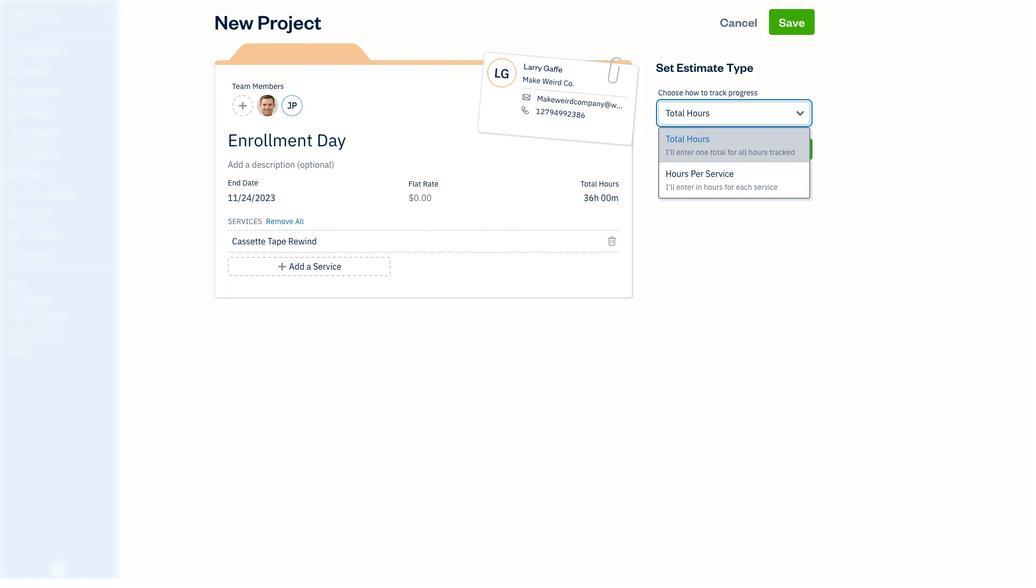 Task type: locate. For each thing, give the bounding box(es) containing it.
1 enter from the top
[[677, 147, 694, 157]]

cancel button up type
[[711, 9, 767, 35]]

service
[[754, 182, 778, 192]]

rewind
[[288, 236, 317, 247]]

i'll inside total hours i'll enter one total for all hours tracked
[[666, 147, 675, 157]]

service for a
[[313, 261, 342, 272]]

service down total
[[706, 168, 734, 179]]

enter inside total hours i'll enter one total for all hours tracked
[[677, 147, 694, 157]]

project
[[258, 9, 322, 34]]

one
[[696, 147, 709, 157]]

End date in  format text field
[[228, 192, 358, 203]]

add team member image
[[238, 99, 248, 112]]

0 vertical spatial total hours
[[666, 108, 710, 118]]

service right a
[[313, 261, 342, 272]]

hours
[[687, 108, 710, 118], [687, 134, 710, 144], [666, 168, 689, 179], [599, 179, 619, 189]]

enter left the in
[[677, 182, 694, 192]]

services remove all
[[228, 217, 304, 226]]

money image
[[7, 210, 20, 220]]

owner
[[9, 21, 28, 29]]

1 horizontal spatial hours
[[749, 147, 768, 157]]

team members
[[232, 81, 284, 91]]

total
[[711, 147, 726, 157]]

1 horizontal spatial service
[[706, 168, 734, 179]]

1 vertical spatial service
[[313, 261, 342, 272]]

add
[[289, 261, 305, 272]]

hours per service option
[[659, 163, 810, 198]]

per
[[691, 168, 704, 179]]

inc
[[41, 10, 56, 20]]

0 vertical spatial total
[[666, 108, 685, 118]]

0 vertical spatial enter
[[677, 147, 694, 157]]

cancel up per
[[694, 143, 726, 155]]

0 horizontal spatial total hours
[[581, 179, 619, 189]]

1 vertical spatial i'll
[[666, 182, 675, 192]]

service inside hours per service i'll enter in hours for each service
[[706, 168, 734, 179]]

hours right all
[[749, 147, 768, 157]]

Project Name text field
[[228, 129, 523, 151]]

service inside button
[[313, 261, 342, 272]]

0 vertical spatial i'll
[[666, 147, 675, 157]]

cancel button up per
[[656, 138, 764, 160]]

larry
[[523, 61, 543, 73]]

apps image
[[8, 278, 115, 286]]

1 vertical spatial cancel
[[694, 143, 726, 155]]

Hourly Budget text field
[[584, 192, 619, 203]]

2 vertical spatial total
[[581, 179, 597, 189]]

hours up the one on the top right of page
[[687, 134, 710, 144]]

Amount (USD) text field
[[409, 192, 432, 203]]

project image
[[7, 169, 20, 180]]

total hours down how
[[666, 108, 710, 118]]

track
[[710, 88, 727, 98]]

i'll
[[666, 147, 675, 157], [666, 182, 675, 192]]

new
[[214, 9, 254, 34]]

i'll left the in
[[666, 182, 675, 192]]

0 vertical spatial for
[[728, 147, 737, 157]]

0 horizontal spatial hours
[[704, 182, 723, 192]]

save
[[779, 14, 805, 29]]

hours left per
[[666, 168, 689, 179]]

makeweirdcompany@weird.co
[[537, 93, 640, 112]]

end date
[[228, 178, 258, 188]]

hours down to
[[687, 108, 710, 118]]

make
[[522, 74, 541, 86]]

client image
[[7, 67, 20, 78]]

rate
[[423, 179, 439, 189]]

1 vertical spatial hours
[[704, 182, 723, 192]]

tracked
[[770, 147, 795, 157]]

service
[[706, 168, 734, 179], [313, 261, 342, 272]]

flat rate
[[409, 179, 439, 189]]

hours right the in
[[704, 182, 723, 192]]

team members image
[[8, 295, 115, 303]]

end
[[228, 178, 241, 188]]

cancel
[[720, 14, 758, 29], [694, 143, 726, 155]]

choose how to track progress element
[[656, 80, 813, 134]]

type
[[726, 60, 754, 75]]

1 vertical spatial total
[[666, 134, 685, 144]]

phone image
[[520, 105, 531, 115]]

payment image
[[7, 128, 20, 139]]

a
[[307, 261, 311, 272]]

dashboard image
[[7, 47, 20, 57]]

cancel up type
[[720, 14, 758, 29]]

enter
[[677, 147, 694, 157], [677, 182, 694, 192]]

hours
[[749, 147, 768, 157], [704, 182, 723, 192]]

remove project service image
[[607, 235, 617, 248]]

done
[[780, 143, 803, 155]]

total hours option
[[659, 128, 810, 163]]

1 i'll from the top
[[666, 147, 675, 157]]

for left each
[[725, 182, 734, 192]]

1 horizontal spatial total hours
[[666, 108, 710, 118]]

total hours
[[666, 108, 710, 118], [581, 179, 619, 189]]

0 horizontal spatial service
[[313, 261, 342, 272]]

2 enter from the top
[[677, 182, 694, 192]]

co.
[[563, 78, 575, 89]]

jp
[[287, 100, 297, 111]]

total hours up hourly budget 'text field'
[[581, 179, 619, 189]]

0 vertical spatial cancel
[[720, 14, 758, 29]]

services
[[228, 217, 262, 226]]

0 vertical spatial service
[[706, 168, 734, 179]]

total inside total hours i'll enter one total for all hours tracked
[[666, 134, 685, 144]]

1 vertical spatial cancel button
[[656, 138, 764, 160]]

flat
[[409, 179, 421, 189]]

bank connections image
[[8, 329, 115, 338]]

enter left the one on the top right of page
[[677, 147, 694, 157]]

choose how to track progress
[[658, 88, 758, 98]]

in
[[696, 182, 702, 192]]

total
[[666, 108, 685, 118], [666, 134, 685, 144], [581, 179, 597, 189]]

lg
[[494, 64, 510, 82]]

progress
[[729, 88, 758, 98]]

for
[[728, 147, 737, 157], [725, 182, 734, 192]]

1 vertical spatial for
[[725, 182, 734, 192]]

0 vertical spatial hours
[[749, 147, 768, 157]]

timer image
[[7, 189, 20, 200]]

for left all
[[728, 147, 737, 157]]

hours inside hours per service i'll enter in hours for each service
[[704, 182, 723, 192]]

enter inside hours per service i'll enter in hours for each service
[[677, 182, 694, 192]]

choose
[[658, 88, 684, 98]]

1 vertical spatial enter
[[677, 182, 694, 192]]

i'll inside hours per service i'll enter in hours for each service
[[666, 182, 675, 192]]

Estimate Type field
[[658, 101, 811, 125]]

plus image
[[277, 260, 287, 273]]

cancel button
[[711, 9, 767, 35], [656, 138, 764, 160]]

2 i'll from the top
[[666, 182, 675, 192]]

list box
[[659, 128, 810, 198]]

cancel for the top cancel button
[[720, 14, 758, 29]]

i'll left the one on the top right of page
[[666, 147, 675, 157]]



Task type: vqa. For each thing, say whether or not it's contained in the screenshot.
Set at the top right
yes



Task type: describe. For each thing, give the bounding box(es) containing it.
hours inside the total hours field
[[687, 108, 710, 118]]

total inside field
[[666, 108, 685, 118]]

hours inside hours per service i'll enter in hours for each service
[[666, 168, 689, 179]]

hours inside total hours i'll enter one total for all hours tracked
[[687, 134, 710, 144]]

cassette
[[232, 236, 266, 247]]

team
[[232, 81, 251, 91]]

for inside hours per service i'll enter in hours for each service
[[725, 182, 734, 192]]

0 vertical spatial cancel button
[[711, 9, 767, 35]]

12794992386
[[536, 106, 586, 120]]

cancel for bottommost cancel button
[[694, 143, 726, 155]]

service for per
[[706, 168, 734, 179]]

expense image
[[7, 149, 20, 159]]

gaffe
[[543, 63, 563, 75]]

freshbooks image
[[50, 562, 68, 575]]

hours per service i'll enter in hours for each service
[[666, 168, 778, 192]]

add a service button
[[228, 257, 391, 276]]

remove
[[266, 217, 293, 226]]

total hours inside field
[[666, 108, 710, 118]]

remove all button
[[264, 213, 304, 228]]

main element
[[0, 0, 145, 579]]

each
[[736, 182, 752, 192]]

larry gaffe make weird co.
[[522, 61, 575, 89]]

estimate
[[677, 60, 724, 75]]

to
[[701, 88, 708, 98]]

Project Description text field
[[228, 158, 523, 171]]

set
[[656, 60, 674, 75]]

save button
[[769, 9, 815, 35]]

invoice image
[[7, 108, 20, 118]]

all
[[739, 147, 747, 157]]

total hours i'll enter one total for all hours tracked
[[666, 134, 795, 157]]

items and services image
[[8, 312, 115, 321]]

members
[[252, 81, 284, 91]]

all
[[295, 217, 304, 226]]

envelope image
[[521, 93, 532, 102]]

how
[[685, 88, 699, 98]]

turtle inc owner
[[9, 10, 56, 29]]

report image
[[7, 250, 20, 261]]

1 vertical spatial total hours
[[581, 179, 619, 189]]

cassette tape rewind
[[232, 236, 317, 247]]

done button
[[770, 138, 813, 160]]

new project
[[214, 9, 322, 34]]

date
[[243, 178, 258, 188]]

for inside total hours i'll enter one total for all hours tracked
[[728, 147, 737, 157]]

tape
[[268, 236, 286, 247]]

estimate image
[[7, 87, 20, 98]]

settings image
[[8, 346, 115, 355]]

turtle
[[9, 10, 39, 20]]

set estimate type
[[656, 60, 754, 75]]

hours up hourly budget 'text field'
[[599, 179, 619, 189]]

list box containing total hours
[[659, 128, 810, 198]]

add a service
[[289, 261, 342, 272]]

weird
[[542, 76, 563, 87]]

hours inside total hours i'll enter one total for all hours tracked
[[749, 147, 768, 157]]

chart image
[[7, 230, 20, 241]]



